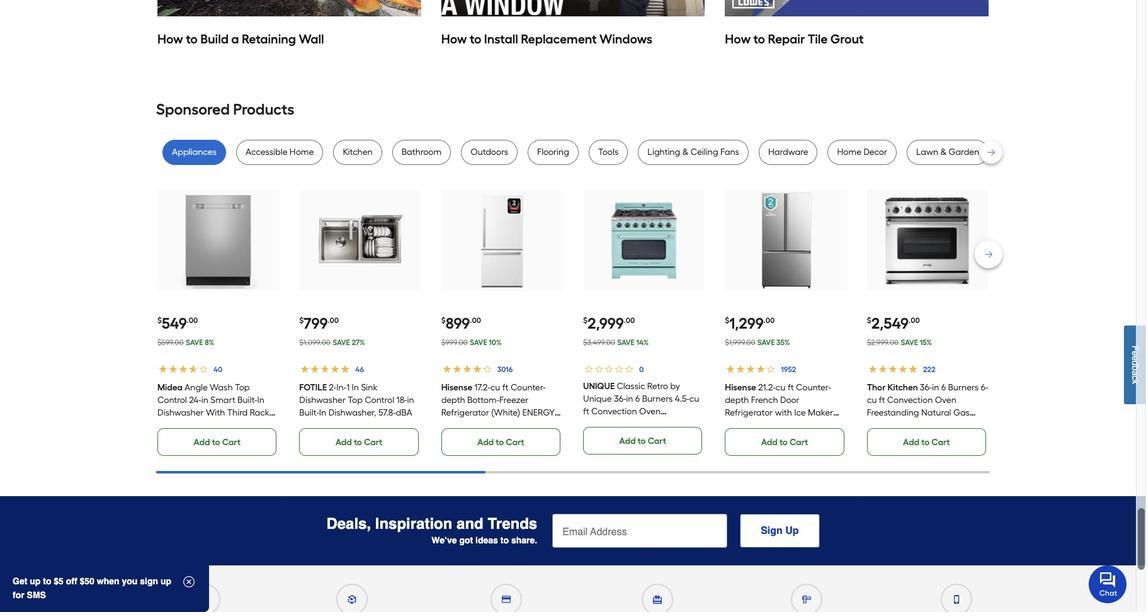Task type: locate. For each thing, give the bounding box(es) containing it.
garden
[[949, 147, 980, 157]]

d
[[1131, 361, 1141, 366]]

2 vertical spatial energy
[[749, 433, 782, 443]]

.00 up $599.00 save 8% at the left
[[187, 316, 198, 325]]

0 horizontal spatial in
[[257, 395, 265, 406]]

save for 799
[[333, 338, 350, 347]]

cart for 1,299
[[790, 437, 809, 448]]

.00 inside $ 549 .00
[[187, 316, 198, 325]]

dishwasher
[[300, 395, 346, 406], [158, 407, 204, 418]]

3 how from the left
[[725, 31, 751, 46]]

0 horizontal spatial gas
[[638, 419, 654, 429]]

energy down third at the left of page
[[221, 420, 254, 431]]

1 horizontal spatial home
[[838, 147, 862, 157]]

add inside 799 list item
[[336, 437, 352, 448]]

range inside 36-in 6 burners 6- cu ft convection oven freestanding natural gas range (stainless steel)
[[867, 420, 894, 431]]

2 depth from the left
[[725, 395, 749, 406]]

built- up third at the left of page
[[238, 395, 257, 406]]

stainless
[[812, 420, 847, 431]]

ft down thor
[[879, 395, 886, 406]]

1 horizontal spatial steel)
[[725, 433, 747, 443]]

0 horizontal spatial steel)
[[197, 420, 219, 431]]

1 vertical spatial in
[[257, 395, 265, 406]]

$ up $3,499.00 at the bottom
[[583, 316, 588, 325]]

$ for 799
[[300, 316, 304, 325]]

2 refrigerator from the left
[[725, 407, 773, 418]]

energy inside 17.2-cu ft counter- depth bottom-freezer refrigerator (white) energy star
[[523, 407, 555, 418]]

midea angle wash top control 24-in smart built-in dishwasher with third rack (stainless steel) energy star, 45-dba image
[[170, 192, 267, 289]]

built- down fotile
[[300, 407, 319, 418]]

in right 1
[[352, 382, 359, 393]]

1 vertical spatial burners
[[642, 394, 673, 404]]

counter- up freezer
[[511, 382, 546, 393]]

add down 36-in 6 burners 6- cu ft convection oven freestanding natural gas range (stainless steel)
[[904, 437, 920, 448]]

1 horizontal spatial hisense
[[725, 382, 757, 393]]

0 horizontal spatial built-
[[238, 395, 257, 406]]

counter- inside the 21.2-cu ft counter- depth french door refrigerator with ice maker (fingerprint resistant stainless steel) energy star
[[796, 382, 832, 393]]

home
[[290, 147, 314, 157], [838, 147, 862, 157]]

freestanding inside classic retro by unique 36-in 6 burners 4.5-cu ft convection oven freestanding gas range (ocean mist turquoise)
[[583, 419, 636, 429]]

unique
[[583, 394, 612, 404]]

1 horizontal spatial depth
[[725, 395, 749, 406]]

add for 799
[[336, 437, 352, 448]]

1 horizontal spatial up
[[161, 577, 171, 587]]

.00 for 799
[[328, 316, 339, 325]]

0 vertical spatial oven
[[936, 395, 957, 406]]

in down fotile
[[319, 407, 327, 418]]

top up dishwasher,
[[348, 395, 363, 406]]

$3,499.00 save 14%
[[583, 338, 649, 347]]

1 vertical spatial kitchen
[[888, 382, 919, 393]]

to left repair
[[754, 31, 766, 46]]

add to cart down (white)
[[478, 437, 525, 448]]

0 horizontal spatial hisense
[[441, 382, 473, 393]]

1 horizontal spatial built-
[[300, 407, 319, 418]]

cart down 57.8-
[[364, 437, 383, 448]]

add to cart link for 549
[[158, 428, 277, 456]]

2,549 list item
[[867, 190, 989, 456]]

burners left the 6-
[[949, 382, 979, 393]]

$ 2,999 .00
[[583, 314, 635, 332]]

counter- for 1,299
[[796, 382, 832, 393]]

star,
[[256, 420, 278, 431]]

add to cart down with
[[194, 437, 241, 448]]

1 e from the top
[[1131, 351, 1141, 356]]

save inside 1,299 list item
[[758, 338, 775, 347]]

add to cart link inside 2,999 list item
[[583, 427, 703, 455]]

mobile image
[[953, 595, 962, 604]]

up right sign
[[161, 577, 171, 587]]

control inside 2-in-1 in sink dishwasher top control 18-in built-in dishwasher, 57.8-dba
[[365, 395, 395, 406]]

1 horizontal spatial dishwasher
[[300, 395, 346, 406]]

0 horizontal spatial depth
[[441, 395, 465, 406]]

smart
[[211, 395, 235, 406]]

4 save from the left
[[618, 338, 635, 347]]

0 vertical spatial a
[[231, 31, 239, 46]]

hisense 17.2-cu ft counter-depth bottom-freezer refrigerator (white) energy star image
[[454, 192, 551, 289]]

to down (white)
[[496, 437, 504, 448]]

add to cart for 799
[[336, 437, 383, 448]]

burners
[[949, 382, 979, 393], [642, 394, 673, 404]]

energy down "(fingerprint"
[[749, 433, 782, 443]]

1 .00 from the left
[[187, 316, 198, 325]]

how for how to build a retaining wall
[[158, 31, 183, 46]]

4 .00 from the left
[[624, 316, 635, 325]]

k
[[1131, 380, 1141, 384]]

top right wash
[[235, 382, 250, 393]]

cart inside 2,999 list item
[[648, 436, 667, 446]]

hisense for 899
[[441, 382, 473, 393]]

$599.00
[[158, 338, 184, 347]]

to right ideas
[[501, 536, 509, 546]]

.00 up $3,499.00 save 14%
[[624, 316, 635, 325]]

got
[[460, 536, 473, 546]]

cart down (white)
[[506, 437, 525, 448]]

6
[[942, 382, 947, 393], [636, 394, 640, 404]]

e up d
[[1131, 351, 1141, 356]]

refrigerator inside 17.2-cu ft counter- depth bottom-freezer refrigerator (white) energy star
[[441, 407, 489, 418]]

1 vertical spatial 6
[[636, 394, 640, 404]]

add to cart inside 799 list item
[[336, 437, 383, 448]]

ft inside 17.2-cu ft counter- depth bottom-freezer refrigerator (white) energy star
[[503, 382, 509, 393]]

ft down unique
[[583, 406, 590, 417]]

.00 for 1,299
[[764, 316, 775, 325]]

add to cart down resistant
[[762, 437, 809, 448]]

(stainless
[[158, 420, 195, 431], [896, 420, 933, 431]]

$ inside $ 2,549 .00
[[867, 316, 872, 325]]

2 horizontal spatial how
[[725, 31, 751, 46]]

steel) inside 36-in 6 burners 6- cu ft convection oven freestanding natural gas range (stainless steel)
[[935, 420, 957, 431]]

a up k
[[1131, 371, 1141, 376]]

0 vertical spatial built-
[[238, 395, 257, 406]]

ice
[[795, 407, 806, 418]]

.00 for 2,549
[[909, 316, 920, 325]]

wall
[[299, 31, 324, 46]]

up
[[30, 577, 41, 587], [161, 577, 171, 587]]

hardware
[[769, 147, 809, 157]]

.00 inside $ 1,299 .00
[[764, 316, 775, 325]]

grout
[[831, 31, 864, 46]]

resistant
[[774, 420, 810, 431]]

save left "14%"
[[618, 338, 635, 347]]

0 horizontal spatial energy
[[221, 420, 254, 431]]

1 vertical spatial oven
[[640, 406, 661, 417]]

& left "ceiling"
[[683, 147, 689, 157]]

customer care image
[[201, 595, 209, 604]]

gas up turquoise)
[[638, 419, 654, 429]]

range down thor
[[867, 420, 894, 431]]

dba inside "angle wash top control 24-in smart built-in dishwasher with third rack (stainless steel) energy star, 45-dba"
[[170, 433, 186, 443]]

2 .00 from the left
[[328, 316, 339, 325]]

dba down midea on the left bottom
[[170, 433, 186, 443]]

appliances
[[172, 147, 217, 157]]

add to cart inside 549 list item
[[194, 437, 241, 448]]

add inside 2,999 list item
[[620, 436, 636, 446]]

0 horizontal spatial control
[[158, 395, 187, 406]]

10%
[[489, 338, 502, 347]]

1 horizontal spatial range
[[867, 420, 894, 431]]

add inside 1,299 list item
[[762, 437, 778, 448]]

$ inside $ 1,299 .00
[[725, 316, 730, 325]]

how inside "how to repair tile grout" link
[[725, 31, 751, 46]]

add to cart
[[620, 436, 667, 446], [194, 437, 241, 448], [336, 437, 383, 448], [478, 437, 525, 448], [762, 437, 809, 448], [904, 437, 951, 448]]

6-
[[981, 382, 989, 393]]

.00 up the $999.00 save 10%
[[470, 316, 481, 325]]

1 & from the left
[[683, 147, 689, 157]]

save left 27%
[[333, 338, 350, 347]]

depth inside the 21.2-cu ft counter- depth french door refrigerator with ice maker (fingerprint resistant stainless steel) energy star
[[725, 395, 749, 406]]

freestanding up (ocean
[[583, 419, 636, 429]]

1 horizontal spatial oven
[[936, 395, 957, 406]]

add down "(fingerprint"
[[762, 437, 778, 448]]

ideas
[[476, 536, 498, 546]]

steel) down natural
[[935, 420, 957, 431]]

0 vertical spatial dishwasher
[[300, 395, 346, 406]]

range
[[656, 419, 682, 429], [867, 420, 894, 431]]

1 depth from the left
[[441, 395, 465, 406]]

save
[[186, 338, 203, 347], [333, 338, 350, 347], [470, 338, 487, 347], [618, 338, 635, 347], [758, 338, 775, 347], [901, 338, 919, 347]]

.00 inside $ 799 .00
[[328, 316, 339, 325]]

unique classic retro by unique 36-in 6 burners 4.5-cu ft convection oven freestanding gas range (ocean mist turquoise) image
[[596, 192, 693, 289]]

2,549
[[872, 314, 909, 332]]

add to cart down natural
[[904, 437, 951, 448]]

save left 10%
[[470, 338, 487, 347]]

freestanding down thor kitchen on the bottom of page
[[867, 407, 920, 418]]

6 inside 36-in 6 burners 6- cu ft convection oven freestanding natural gas range (stainless steel)
[[942, 382, 947, 393]]

cart down third at the left of page
[[222, 437, 241, 448]]

freestanding
[[867, 407, 920, 418], [583, 419, 636, 429]]

control
[[158, 395, 187, 406], [365, 395, 395, 406]]

depth for 1,299
[[725, 395, 749, 406]]

$ inside $ 899 .00
[[441, 316, 446, 325]]

burners down retro
[[642, 394, 673, 404]]

35%
[[777, 338, 790, 347]]

1 horizontal spatial freestanding
[[867, 407, 920, 418]]

hisense inside 899 list item
[[441, 382, 473, 393]]

$1,099.00
[[300, 338, 331, 347]]

save inside 2,999 list item
[[618, 338, 635, 347]]

counter- up maker
[[796, 382, 832, 393]]

burners inside 36-in 6 burners 6- cu ft convection oven freestanding natural gas range (stainless steel)
[[949, 382, 979, 393]]

add to cart link inside 2,549 list item
[[867, 428, 987, 456]]

0 vertical spatial top
[[235, 382, 250, 393]]

oven up turquoise)
[[640, 406, 661, 417]]

to down natural
[[922, 437, 930, 448]]

windows
[[600, 31, 653, 46]]

with
[[206, 407, 225, 418]]

& for lawn
[[941, 147, 947, 157]]

to left build
[[186, 31, 198, 46]]

built- inside "angle wash top control 24-in smart built-in dishwasher with third rack (stainless steel) energy star, 45-dba"
[[238, 395, 257, 406]]

in inside classic retro by unique 36-in 6 burners 4.5-cu ft convection oven freestanding gas range (ocean mist turquoise)
[[626, 394, 634, 404]]

0 horizontal spatial oven
[[640, 406, 661, 417]]

6 save from the left
[[901, 338, 919, 347]]

angle wash top control 24-in smart built-in dishwasher with third rack (stainless steel) energy star, 45-dba
[[158, 382, 278, 443]]

share.
[[512, 536, 538, 546]]

in
[[352, 382, 359, 393], [257, 395, 265, 406], [319, 407, 327, 418]]

convection down thor kitchen on the bottom of page
[[888, 395, 933, 406]]

convection inside 36-in 6 burners 6- cu ft convection oven freestanding natural gas range (stainless steel)
[[888, 395, 933, 406]]

how for how to repair tile grout
[[725, 31, 751, 46]]

.00 inside $ 2,549 .00
[[909, 316, 920, 325]]

control inside "angle wash top control 24-in smart built-in dishwasher with third rack (stainless steel) energy star, 45-dba"
[[158, 395, 187, 406]]

4 $ from the left
[[583, 316, 588, 325]]

1 horizontal spatial star
[[784, 433, 804, 443]]

$ 899 .00
[[441, 314, 481, 332]]

0 horizontal spatial refrigerator
[[441, 407, 489, 418]]

when
[[97, 577, 119, 587]]

6 $ from the left
[[867, 316, 872, 325]]

up up sms
[[30, 577, 41, 587]]

dishwasher down 24-
[[158, 407, 204, 418]]

2 horizontal spatial energy
[[749, 433, 782, 443]]

save inside 2,549 list item
[[901, 338, 919, 347]]

(stainless inside "angle wash top control 24-in smart built-in dishwasher with third rack (stainless steel) energy star, 45-dba"
[[158, 420, 195, 431]]

how to repair tile grout link
[[725, 0, 989, 49]]

add to cart link for 799
[[300, 428, 419, 456]]

refrigerator down the bottom-
[[441, 407, 489, 418]]

how left install
[[441, 31, 467, 46]]

add to cart down dishwasher,
[[336, 437, 383, 448]]

1 vertical spatial energy
[[221, 420, 254, 431]]

sms
[[27, 590, 46, 600]]

1 hisense from the left
[[441, 382, 473, 393]]

save inside 549 list item
[[186, 338, 203, 347]]

thor kitchen
[[867, 382, 919, 393]]

6 down classic
[[636, 394, 640, 404]]

add to cart for 549
[[194, 437, 241, 448]]

1 vertical spatial dishwasher
[[158, 407, 204, 418]]

control down midea on the left bottom
[[158, 395, 187, 406]]

save left 35%
[[758, 338, 775, 347]]

&
[[683, 147, 689, 157], [941, 147, 947, 157]]

1 vertical spatial dba
[[170, 433, 186, 443]]

0 horizontal spatial up
[[30, 577, 41, 587]]

.00 inside $ 2,999 .00
[[624, 316, 635, 325]]

$1,999.00
[[725, 338, 756, 347]]

(stainless down natural
[[896, 420, 933, 431]]

2 (stainless from the left
[[896, 420, 933, 431]]

dishwasher inside "angle wash top control 24-in smart built-in dishwasher with third rack (stainless steel) energy star, 45-dba"
[[158, 407, 204, 418]]

gas
[[954, 407, 970, 418], [638, 419, 654, 429]]

save for 2,549
[[901, 338, 919, 347]]

to left the $5
[[43, 577, 51, 587]]

deals, inspiration and trends we've got ideas to share.
[[327, 515, 538, 546]]

1 save from the left
[[186, 338, 203, 347]]

1 horizontal spatial (stainless
[[896, 420, 933, 431]]

add inside 899 list item
[[478, 437, 494, 448]]

gas inside classic retro by unique 36-in 6 burners 4.5-cu ft convection oven freestanding gas range (ocean mist turquoise)
[[638, 419, 654, 429]]

cu inside 36-in 6 burners 6- cu ft convection oven freestanding natural gas range (stainless steel)
[[867, 395, 877, 406]]

add to cart for 2,999
[[620, 436, 667, 446]]

1 horizontal spatial &
[[941, 147, 947, 157]]

retro
[[648, 381, 669, 392]]

1 vertical spatial gas
[[638, 419, 654, 429]]

0 vertical spatial dba
[[396, 407, 413, 418]]

0 vertical spatial star
[[441, 420, 462, 431]]

maker
[[808, 407, 834, 418]]

2 save from the left
[[333, 338, 350, 347]]

5 save from the left
[[758, 338, 775, 347]]

e
[[1131, 351, 1141, 356], [1131, 356, 1141, 361]]

1 vertical spatial star
[[784, 433, 804, 443]]

$ for 899
[[441, 316, 446, 325]]

cart right mist
[[648, 436, 667, 446]]

add right (ocean
[[620, 436, 636, 446]]

how inside how to build a retaining wall link
[[158, 31, 183, 46]]

range inside classic retro by unique 36-in 6 burners 4.5-cu ft convection oven freestanding gas range (ocean mist turquoise)
[[656, 419, 682, 429]]

$50
[[80, 577, 94, 587]]

control up 57.8-
[[365, 395, 395, 406]]

add to cart inside 2,999 list item
[[620, 436, 667, 446]]

1 horizontal spatial burners
[[949, 382, 979, 393]]

in inside 2-in-1 in sink dishwasher top control 18-in built-in dishwasher, 57.8-dba
[[407, 395, 414, 406]]

refrigerator for 1,299
[[725, 407, 773, 418]]

cart for 2,549
[[932, 437, 951, 448]]

1 horizontal spatial gas
[[954, 407, 970, 418]]

home decor
[[838, 147, 888, 157]]

cart for 549
[[222, 437, 241, 448]]

cart for 2,999
[[648, 436, 667, 446]]

1 horizontal spatial control
[[365, 395, 395, 406]]

1 horizontal spatial 6
[[942, 382, 947, 393]]

0 horizontal spatial dba
[[170, 433, 186, 443]]

to inside 899 list item
[[496, 437, 504, 448]]

add to cart link for 2,999
[[583, 427, 703, 455]]

$ up "$999.00"
[[441, 316, 446, 325]]

2 vertical spatial in
[[319, 407, 327, 418]]

549 list item
[[158, 190, 279, 456]]

1 refrigerator from the left
[[441, 407, 489, 418]]

.00 inside $ 899 .00
[[470, 316, 481, 325]]

to inside get up to $5 off $50 when you sign up for sms
[[43, 577, 51, 587]]

add to cart inside 899 list item
[[478, 437, 525, 448]]

add down with
[[194, 437, 210, 448]]

steel) down with
[[197, 420, 219, 431]]

to right mist
[[638, 436, 646, 446]]

counter- inside 17.2-cu ft counter- depth bottom-freezer refrigerator (white) energy star
[[511, 382, 546, 393]]

add to cart link inside 799 list item
[[300, 428, 419, 456]]

5 $ from the left
[[725, 316, 730, 325]]

$ 549 .00
[[158, 314, 198, 332]]

sign
[[140, 577, 158, 587]]

save inside 799 list item
[[333, 338, 350, 347]]

2 counter- from the left
[[796, 382, 832, 393]]

0 horizontal spatial 6
[[636, 394, 640, 404]]

1 horizontal spatial counter-
[[796, 382, 832, 393]]

$ 1,299 .00
[[725, 314, 775, 332]]

0 vertical spatial burners
[[949, 382, 979, 393]]

e up b
[[1131, 356, 1141, 361]]

save left 15%
[[901, 338, 919, 347]]

in up "rack"
[[257, 395, 265, 406]]

hisense inside 1,299 list item
[[725, 382, 757, 393]]

0 horizontal spatial top
[[235, 382, 250, 393]]

0 horizontal spatial star
[[441, 420, 462, 431]]

steel) for 549
[[197, 420, 219, 431]]

0 vertical spatial kitchen
[[343, 147, 373, 157]]

gas inside 36-in 6 burners 6- cu ft convection oven freestanding natural gas range (stainless steel)
[[954, 407, 970, 418]]

a
[[231, 31, 239, 46], [1131, 371, 1141, 376]]

0 horizontal spatial counter-
[[511, 382, 546, 393]]

to down with
[[212, 437, 220, 448]]

1 vertical spatial 36-
[[614, 394, 627, 404]]

0 horizontal spatial burners
[[642, 394, 673, 404]]

2 horizontal spatial in
[[352, 382, 359, 393]]

1 horizontal spatial kitchen
[[888, 382, 919, 393]]

3 $ from the left
[[441, 316, 446, 325]]

5 .00 from the left
[[764, 316, 775, 325]]

refrigerator inside the 21.2-cu ft counter- depth french door refrigerator with ice maker (fingerprint resistant stainless steel) energy star
[[725, 407, 773, 418]]

$ inside $ 2,999 .00
[[583, 316, 588, 325]]

sign up
[[761, 525, 799, 537]]

to inside 1,299 list item
[[780, 437, 788, 448]]

add inside 2,549 list item
[[904, 437, 920, 448]]

depth left the bottom-
[[441, 395, 465, 406]]

$ for 2,549
[[867, 316, 872, 325]]

add to cart inside 2,549 list item
[[904, 437, 951, 448]]

add to cart link inside 899 list item
[[441, 428, 561, 456]]

to down dishwasher,
[[354, 437, 362, 448]]

cu
[[491, 382, 501, 393], [776, 382, 786, 393], [690, 394, 700, 404], [867, 395, 877, 406]]

sink
[[361, 382, 378, 393]]

ft up door
[[788, 382, 794, 393]]

to down resistant
[[780, 437, 788, 448]]

0 vertical spatial in
[[352, 382, 359, 393]]

1 control from the left
[[158, 395, 187, 406]]

a right build
[[231, 31, 239, 46]]

add for 549
[[194, 437, 210, 448]]

0 horizontal spatial how
[[158, 31, 183, 46]]

1 vertical spatial a
[[1131, 371, 1141, 376]]

steel) for 1,299
[[725, 433, 747, 443]]

angle
[[185, 382, 208, 393]]

add down dishwasher,
[[336, 437, 352, 448]]

by
[[671, 381, 680, 392]]

$ up $1,099.00
[[300, 316, 304, 325]]

kitchen inside 2,549 list item
[[888, 382, 919, 393]]

0 horizontal spatial home
[[290, 147, 314, 157]]

& right lawn
[[941, 147, 947, 157]]

steel) inside the 21.2-cu ft counter- depth french door refrigerator with ice maker (fingerprint resistant stainless steel) energy star
[[725, 433, 747, 443]]

add to cart link for 1,299
[[725, 428, 845, 456]]

steel)
[[197, 420, 219, 431], [935, 420, 957, 431], [725, 433, 747, 443]]

36- up natural
[[920, 382, 933, 393]]

6 up natural
[[942, 382, 947, 393]]

$ for 549
[[158, 316, 162, 325]]

convection down unique
[[592, 406, 637, 417]]

$ inside $ 799 .00
[[300, 316, 304, 325]]

cart inside 549 list item
[[222, 437, 241, 448]]

cart down resistant
[[790, 437, 809, 448]]

oven up natural
[[936, 395, 957, 406]]

1 how from the left
[[158, 31, 183, 46]]

cart for 899
[[506, 437, 525, 448]]

$ up $2,999.00
[[867, 316, 872, 325]]

1 horizontal spatial top
[[348, 395, 363, 406]]

get
[[13, 577, 27, 587]]

1 vertical spatial convection
[[592, 406, 637, 417]]

0 horizontal spatial (stainless
[[158, 420, 195, 431]]

2 $ from the left
[[300, 316, 304, 325]]

0 horizontal spatial freestanding
[[583, 419, 636, 429]]

get up to $5 off $50 when you sign up for sms
[[13, 577, 171, 600]]

save for 1,299
[[758, 338, 775, 347]]

energy down freezer
[[523, 407, 555, 418]]

gas right natural
[[954, 407, 970, 418]]

home right the accessible
[[290, 147, 314, 157]]

1 horizontal spatial refrigerator
[[725, 407, 773, 418]]

36- down classic
[[614, 394, 627, 404]]

1 vertical spatial top
[[348, 395, 363, 406]]

refrigerator up "(fingerprint"
[[725, 407, 773, 418]]

0 horizontal spatial dishwasher
[[158, 407, 204, 418]]

2 how from the left
[[441, 31, 467, 46]]

0 horizontal spatial a
[[231, 31, 239, 46]]

depth up "(fingerprint"
[[725, 395, 749, 406]]

0 vertical spatial convection
[[888, 395, 933, 406]]

$ for 1,299
[[725, 316, 730, 325]]

0 horizontal spatial &
[[683, 147, 689, 157]]

0 vertical spatial freestanding
[[867, 407, 920, 418]]

you
[[122, 577, 138, 587]]

0 vertical spatial gas
[[954, 407, 970, 418]]

1 vertical spatial freestanding
[[583, 419, 636, 429]]

cart down natural
[[932, 437, 951, 448]]

$ inside $ 549 .00
[[158, 316, 162, 325]]

cart inside 2,549 list item
[[932, 437, 951, 448]]

gift card image
[[653, 595, 662, 604]]

799 list item
[[300, 190, 421, 456]]

0 vertical spatial 36-
[[920, 382, 933, 393]]

2 hisense from the left
[[725, 382, 757, 393]]

2,999
[[588, 314, 624, 332]]

0 horizontal spatial 36-
[[614, 394, 627, 404]]

1 vertical spatial built-
[[300, 407, 319, 418]]

0 vertical spatial 6
[[942, 382, 947, 393]]

1 horizontal spatial a
[[1131, 371, 1141, 376]]

1 counter- from the left
[[511, 382, 546, 393]]

in inside "angle wash top control 24-in smart built-in dishwasher with third rack (stainless steel) energy star, 45-dba"
[[257, 395, 265, 406]]

add to cart right (ocean
[[620, 436, 667, 446]]

how left repair
[[725, 31, 751, 46]]

2 horizontal spatial steel)
[[935, 420, 957, 431]]

.00 up the $1,099.00 save 27%
[[328, 316, 339, 325]]

6 .00 from the left
[[909, 316, 920, 325]]

0 horizontal spatial range
[[656, 419, 682, 429]]

1 $ from the left
[[158, 316, 162, 325]]

36-
[[920, 382, 933, 393], [614, 394, 627, 404]]

3 save from the left
[[470, 338, 487, 347]]

1 horizontal spatial 36-
[[920, 382, 933, 393]]

(stainless inside 36-in 6 burners 6- cu ft convection oven freestanding natural gas range (stainless steel)
[[896, 420, 933, 431]]

thor kitchen 36-in 6 burners 6-cu ft convection oven freestanding natural gas range (stainless steel) image
[[880, 192, 977, 289]]

24-
[[189, 395, 201, 406]]

6 inside classic retro by unique 36-in 6 burners 4.5-cu ft convection oven freestanding gas range (ocean mist turquoise)
[[636, 394, 640, 404]]

1 horizontal spatial how
[[441, 31, 467, 46]]

1 horizontal spatial energy
[[523, 407, 555, 418]]

save inside 899 list item
[[470, 338, 487, 347]]

energy inside "angle wash top control 24-in smart built-in dishwasher with third rack (stainless steel) energy star, 45-dba"
[[221, 420, 254, 431]]

1 horizontal spatial dba
[[396, 407, 413, 418]]

hisense left 21.2- at the right of page
[[725, 382, 757, 393]]

energy inside the 21.2-cu ft counter- depth french door refrigerator with ice maker (fingerprint resistant stainless steel) energy star
[[749, 433, 782, 443]]

c
[[1131, 376, 1141, 380]]

1 horizontal spatial convection
[[888, 395, 933, 406]]

0 vertical spatial energy
[[523, 407, 555, 418]]

2 & from the left
[[941, 147, 947, 157]]

add to cart link
[[583, 427, 703, 455], [158, 428, 277, 456], [300, 428, 419, 456], [441, 428, 561, 456], [725, 428, 845, 456], [867, 428, 987, 456]]

dishwasher down fotile
[[300, 395, 346, 406]]

sponsored products
[[156, 100, 295, 118]]

2 home from the left
[[838, 147, 862, 157]]

add to cart link for 899
[[441, 428, 561, 456]]

3 .00 from the left
[[470, 316, 481, 325]]

0 horizontal spatial convection
[[592, 406, 637, 417]]

save left "8%"
[[186, 338, 203, 347]]

(stainless up 45-
[[158, 420, 195, 431]]

.00 up $1,999.00 save 35%
[[764, 316, 775, 325]]

2 e from the top
[[1131, 356, 1141, 361]]

dba down 18-
[[396, 407, 413, 418]]

add down (white)
[[478, 437, 494, 448]]

cart inside 1,299 list item
[[790, 437, 809, 448]]

refrigerator
[[441, 407, 489, 418], [725, 407, 773, 418]]

2 control from the left
[[365, 395, 395, 406]]

1 (stainless from the left
[[158, 420, 195, 431]]

steel) inside "angle wash top control 24-in smart built-in dishwasher with third rack (stainless steel) energy star, 45-dba"
[[197, 420, 219, 431]]



Task type: describe. For each thing, give the bounding box(es) containing it.
ceiling
[[691, 147, 719, 157]]

refrigerator for 899
[[441, 407, 489, 418]]

Email Address email field
[[553, 514, 728, 548]]

classic
[[617, 381, 646, 392]]

& for lighting
[[683, 147, 689, 157]]

turquoise)
[[633, 431, 675, 442]]

to inside 799 list item
[[354, 437, 362, 448]]

sign
[[761, 525, 783, 537]]

$3,499.00
[[583, 338, 616, 347]]

and
[[457, 515, 484, 533]]

accessible home
[[246, 147, 314, 157]]

ft inside classic retro by unique 36-in 6 burners 4.5-cu ft convection oven freestanding gas range (ocean mist turquoise)
[[583, 406, 590, 417]]

1
[[347, 382, 350, 393]]

pickup image
[[348, 595, 357, 604]]

.00 for 899
[[470, 316, 481, 325]]

add to cart for 899
[[478, 437, 525, 448]]

decor
[[864, 147, 888, 157]]

tools
[[599, 147, 619, 157]]

inspiration
[[375, 515, 453, 533]]

1 home from the left
[[290, 147, 314, 157]]

8%
[[205, 338, 214, 347]]

freezer
[[500, 395, 529, 406]]

build
[[200, 31, 229, 46]]

add to cart for 2,549
[[904, 437, 951, 448]]

1,299 list item
[[725, 190, 847, 456]]

to inside 549 list item
[[212, 437, 220, 448]]

star inside the 21.2-cu ft counter- depth french door refrigerator with ice maker (fingerprint resistant stainless steel) energy star
[[784, 433, 804, 443]]

for
[[13, 590, 24, 600]]

ft inside the 21.2-cu ft counter- depth french door refrigerator with ice maker (fingerprint resistant stainless steel) energy star
[[788, 382, 794, 393]]

$2,999.00
[[867, 338, 899, 347]]

save for 2,999
[[618, 338, 635, 347]]

add for 2,549
[[904, 437, 920, 448]]

hisense for 1,299
[[725, 382, 757, 393]]

outdoors
[[471, 147, 508, 157]]

how for how to install replacement windows
[[441, 31, 467, 46]]

14%
[[637, 338, 649, 347]]

flooring
[[537, 147, 570, 157]]

repair
[[768, 31, 806, 46]]

(fingerprint
[[725, 420, 772, 431]]

credit card image
[[502, 595, 511, 604]]

dba inside 2-in-1 in sink dishwasher top control 18-in built-in dishwasher, 57.8-dba
[[396, 407, 413, 418]]

natural
[[922, 407, 952, 418]]

lighting
[[648, 147, 681, 157]]

f
[[1131, 346, 1141, 351]]

top inside 2-in-1 in sink dishwasher top control 18-in built-in dishwasher, 57.8-dba
[[348, 395, 363, 406]]

dishwasher inside 2-in-1 in sink dishwasher top control 18-in built-in dishwasher, 57.8-dba
[[300, 395, 346, 406]]

f e e d b a c k
[[1131, 346, 1141, 384]]

save for 899
[[470, 338, 487, 347]]

oven inside 36-in 6 burners 6- cu ft convection oven freestanding natural gas range (stainless steel)
[[936, 395, 957, 406]]

energy for 1,299
[[749, 433, 782, 443]]

1 up from the left
[[30, 577, 41, 587]]

$1,099.00 save 27%
[[300, 338, 365, 347]]

36-in 6 burners 6- cu ft convection oven freestanding natural gas range (stainless steel)
[[867, 382, 989, 431]]

$599.00 save 8%
[[158, 338, 214, 347]]

how to repair tile grout
[[725, 31, 864, 46]]

off
[[66, 577, 77, 587]]

cu inside classic retro by unique 36-in 6 burners 4.5-cu ft convection oven freestanding gas range (ocean mist turquoise)
[[690, 394, 700, 404]]

(stainless for 2,549
[[896, 420, 933, 431]]

dimensions image
[[803, 595, 811, 604]]

lawn
[[917, 147, 939, 157]]

0 horizontal spatial kitchen
[[343, 147, 373, 157]]

4.5-
[[675, 394, 690, 404]]

how to install replacement windows
[[441, 31, 653, 46]]

799
[[304, 314, 328, 332]]

a inside how to build a retaining wall link
[[231, 31, 239, 46]]

(stainless for 549
[[158, 420, 195, 431]]

replacement
[[521, 31, 597, 46]]

add for 2,999
[[620, 436, 636, 446]]

freestanding inside 36-in 6 burners 6- cu ft convection oven freestanding natural gas range (stainless steel)
[[867, 407, 920, 418]]

classic retro by unique 36-in 6 burners 4.5-cu ft convection oven freestanding gas range (ocean mist turquoise)
[[583, 381, 700, 442]]

products
[[233, 100, 295, 118]]

1,299
[[730, 314, 764, 332]]

trends
[[488, 515, 538, 533]]

third
[[227, 407, 248, 418]]

we've
[[432, 536, 457, 546]]

a inside f e e d b a c k button
[[1131, 371, 1141, 376]]

add to cart link for 2,549
[[867, 428, 987, 456]]

27%
[[352, 338, 365, 347]]

to inside "deals, inspiration and trends we've got ideas to share."
[[501, 536, 509, 546]]

top inside "angle wash top control 24-in smart built-in dishwasher with third rack (stainless steel) energy star, 45-dba"
[[235, 382, 250, 393]]

36- inside classic retro by unique 36-in 6 burners 4.5-cu ft convection oven freestanding gas range (ocean mist turquoise)
[[614, 394, 627, 404]]

oven inside classic retro by unique 36-in 6 burners 4.5-cu ft convection oven freestanding gas range (ocean mist turquoise)
[[640, 406, 661, 417]]

depth for 899
[[441, 395, 465, 406]]

36- inside 36-in 6 burners 6- cu ft convection oven freestanding natural gas range (stainless steel)
[[920, 382, 933, 393]]

21.2-
[[759, 382, 776, 393]]

counter- for 899
[[511, 382, 546, 393]]

french
[[752, 395, 779, 406]]

lawn & garden
[[917, 147, 980, 157]]

add to cart for 1,299
[[762, 437, 809, 448]]

star inside 17.2-cu ft counter- depth bottom-freezer refrigerator (white) energy star
[[441, 420, 462, 431]]

17.2-cu ft counter- depth bottom-freezer refrigerator (white) energy star
[[441, 382, 555, 431]]

tile
[[808, 31, 828, 46]]

add for 1,299
[[762, 437, 778, 448]]

.00 for 2,999
[[624, 316, 635, 325]]

save for 549
[[186, 338, 203, 347]]

$ for 2,999
[[583, 316, 588, 325]]

energy for 549
[[221, 420, 254, 431]]

how to install replacement windows link
[[441, 0, 705, 49]]

burners inside classic retro by unique 36-in 6 burners 4.5-cu ft convection oven freestanding gas range (ocean mist turquoise)
[[642, 394, 673, 404]]

to inside 2,549 list item
[[922, 437, 930, 448]]

in inside "angle wash top control 24-in smart built-in dishwasher with third rack (stainless steel) energy star, 45-dba"
[[201, 395, 208, 406]]

bathroom
[[402, 147, 442, 157]]

fotile 2-in-1 in sink dishwasher top control 18-in built-in dishwasher, 57.8-dba image
[[312, 192, 409, 289]]

steel) for 2,549
[[935, 420, 957, 431]]

fans
[[721, 147, 740, 157]]

sign up form
[[553, 514, 820, 548]]

57.8-
[[379, 407, 396, 418]]

to left install
[[470, 31, 482, 46]]

chat invite button image
[[1089, 565, 1128, 603]]

cu inside the 21.2-cu ft counter- depth french door refrigerator with ice maker (fingerprint resistant stainless steel) energy star
[[776, 382, 786, 393]]

21.2-cu ft counter- depth french door refrigerator with ice maker (fingerprint resistant stainless steel) energy star
[[725, 382, 847, 443]]

899
[[446, 314, 470, 332]]

to inside 2,999 list item
[[638, 436, 646, 446]]

2 up from the left
[[161, 577, 171, 587]]

(white)
[[492, 407, 521, 418]]

$999.00
[[441, 338, 468, 347]]

$1,999.00 save 35%
[[725, 338, 790, 347]]

cart for 799
[[364, 437, 383, 448]]

convection inside classic retro by unique 36-in 6 burners 4.5-cu ft convection oven freestanding gas range (ocean mist turquoise)
[[592, 406, 637, 417]]

retaining
[[242, 31, 296, 46]]

deals,
[[327, 515, 371, 533]]

up
[[786, 525, 799, 537]]

.00 for 549
[[187, 316, 198, 325]]

2-in-1 in sink dishwasher top control 18-in built-in dishwasher, 57.8-dba
[[300, 382, 414, 418]]

in inside 36-in 6 burners 6- cu ft convection oven freestanding natural gas range (stainless steel)
[[933, 382, 940, 393]]

add for 899
[[478, 437, 494, 448]]

built- inside 2-in-1 in sink dishwasher top control 18-in built-in dishwasher, 57.8-dba
[[300, 407, 319, 418]]

wash
[[210, 382, 233, 393]]

$999.00 save 10%
[[441, 338, 502, 347]]

fotile
[[300, 382, 327, 393]]

17.2-
[[475, 382, 491, 393]]

$ 799 .00
[[300, 314, 339, 332]]

sponsored
[[156, 100, 230, 118]]

1 horizontal spatial in
[[319, 407, 327, 418]]

2-
[[329, 382, 337, 393]]

how to build a retaining wall
[[158, 31, 324, 46]]

ft inside 36-in 6 burners 6- cu ft convection oven freestanding natural gas range (stainless steel)
[[879, 395, 886, 406]]

2,999 list item
[[583, 190, 705, 455]]

899 list item
[[441, 190, 563, 456]]

midea
[[158, 382, 183, 393]]

549
[[162, 314, 187, 332]]

mist
[[615, 431, 631, 442]]

15%
[[920, 338, 933, 347]]

f e e d b a c k button
[[1125, 326, 1147, 404]]

hisense 21.2-cu ft counter-depth french door refrigerator with ice maker (fingerprint resistant stainless steel) energy star image
[[738, 192, 835, 289]]

sign up button
[[740, 514, 820, 548]]

$ 2,549 .00
[[867, 314, 920, 332]]

cu inside 17.2-cu ft counter- depth bottom-freezer refrigerator (white) energy star
[[491, 382, 501, 393]]



Task type: vqa. For each thing, say whether or not it's contained in the screenshot.


